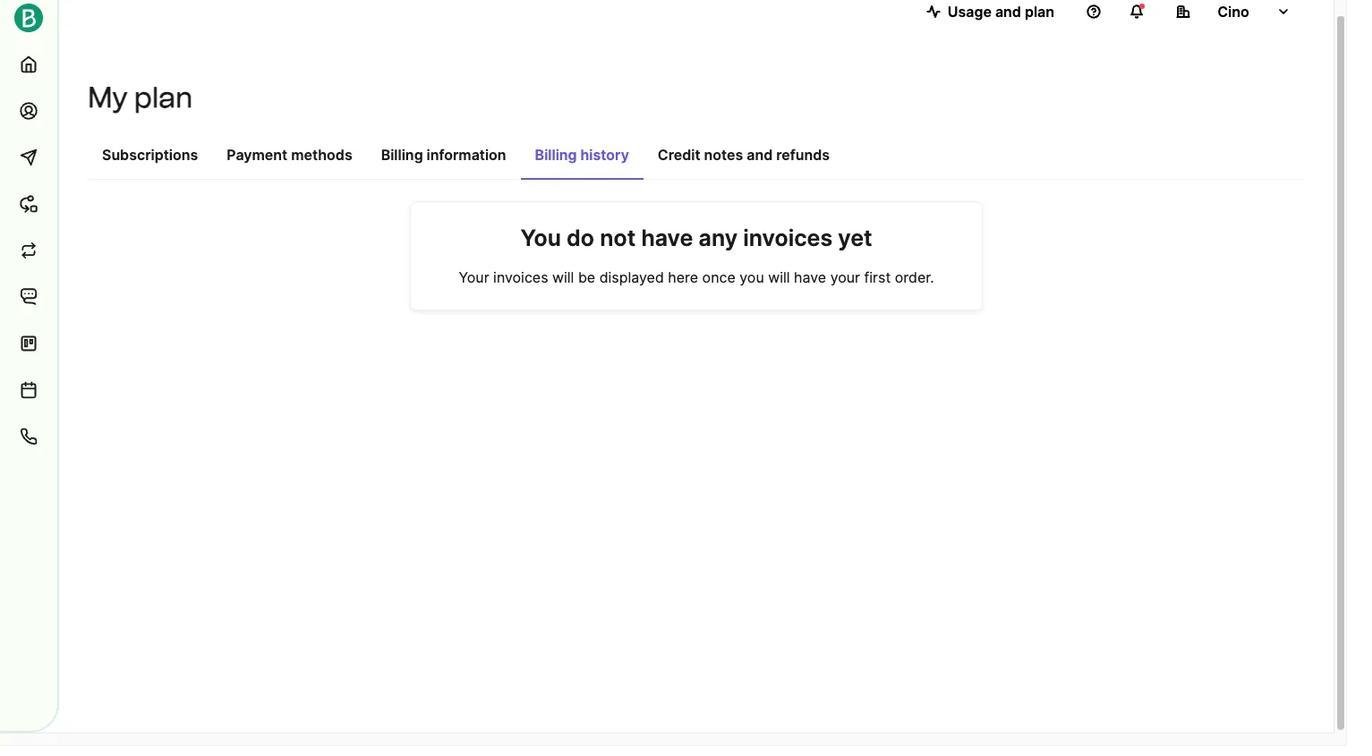 Task type: describe. For each thing, give the bounding box(es) containing it.
yet
[[838, 225, 872, 252]]

subscriptions
[[102, 146, 198, 164]]

billing information
[[381, 146, 506, 164]]

once
[[702, 269, 736, 286]]

notes
[[704, 146, 743, 164]]

1 will from the left
[[552, 269, 574, 286]]

and inside 'usage and plan' button
[[995, 3, 1021, 21]]

history
[[581, 146, 629, 164]]

1 horizontal spatial invoices
[[743, 225, 833, 252]]

payment
[[227, 146, 288, 164]]

first
[[864, 269, 891, 286]]

payment methods
[[227, 146, 352, 164]]

you
[[520, 225, 561, 252]]

cino
[[1218, 3, 1250, 21]]

order.
[[895, 269, 934, 286]]

methods
[[291, 146, 352, 164]]

credit
[[658, 146, 701, 164]]

0 horizontal spatial invoices
[[493, 269, 548, 286]]

displayed
[[599, 269, 664, 286]]

credit notes and refunds link
[[644, 137, 844, 178]]

usage and plan button
[[912, 0, 1069, 30]]

and inside the "credit notes and refunds" link
[[747, 146, 773, 164]]

2 will from the left
[[768, 269, 790, 286]]

cino button
[[1162, 0, 1305, 30]]

not
[[600, 225, 636, 252]]

billing information link
[[367, 137, 521, 178]]

my plan
[[88, 81, 193, 115]]

my
[[88, 81, 128, 115]]

payment methods link
[[212, 137, 367, 178]]



Task type: vqa. For each thing, say whether or not it's contained in the screenshot.
AUTOMATING
no



Task type: locate. For each thing, give the bounding box(es) containing it.
plan inside button
[[1025, 3, 1055, 21]]

refunds
[[776, 146, 830, 164]]

0 horizontal spatial will
[[552, 269, 574, 286]]

plan
[[1025, 3, 1055, 21], [134, 81, 193, 115]]

be
[[578, 269, 595, 286]]

information
[[427, 146, 506, 164]]

billing
[[381, 146, 423, 164], [535, 146, 577, 164]]

1 horizontal spatial plan
[[1025, 3, 1055, 21]]

0 vertical spatial and
[[995, 3, 1021, 21]]

and right the usage
[[995, 3, 1021, 21]]

will left be
[[552, 269, 574, 286]]

plan right the usage
[[1025, 3, 1055, 21]]

plan right my
[[134, 81, 193, 115]]

0 horizontal spatial plan
[[134, 81, 193, 115]]

1 vertical spatial plan
[[134, 81, 193, 115]]

your invoices will be displayed here once you will have your first order.
[[459, 269, 934, 286]]

billing for billing information
[[381, 146, 423, 164]]

and
[[995, 3, 1021, 21], [747, 146, 773, 164]]

tab list containing subscriptions
[[88, 137, 1305, 180]]

2 billing from the left
[[535, 146, 577, 164]]

1 vertical spatial have
[[794, 269, 826, 286]]

0 horizontal spatial billing
[[381, 146, 423, 164]]

you do not have any invoices yet
[[520, 225, 872, 252]]

billing history
[[535, 146, 629, 164]]

here
[[668, 269, 698, 286]]

will right you
[[768, 269, 790, 286]]

billing history link
[[521, 137, 644, 180]]

tab list
[[88, 137, 1305, 180]]

you
[[740, 269, 764, 286]]

0 vertical spatial plan
[[1025, 3, 1055, 21]]

subscriptions link
[[88, 137, 212, 178]]

0 horizontal spatial and
[[747, 146, 773, 164]]

invoices
[[743, 225, 833, 252], [493, 269, 548, 286]]

1 horizontal spatial will
[[768, 269, 790, 286]]

will
[[552, 269, 574, 286], [768, 269, 790, 286]]

do
[[567, 225, 594, 252]]

any
[[699, 225, 738, 252]]

billing for billing history
[[535, 146, 577, 164]]

have up "here"
[[641, 225, 693, 252]]

invoices down "you"
[[493, 269, 548, 286]]

0 vertical spatial invoices
[[743, 225, 833, 252]]

1 horizontal spatial have
[[794, 269, 826, 286]]

have
[[641, 225, 693, 252], [794, 269, 826, 286]]

and right notes on the right top of the page
[[747, 146, 773, 164]]

0 horizontal spatial have
[[641, 225, 693, 252]]

usage and plan
[[948, 3, 1055, 21]]

1 horizontal spatial and
[[995, 3, 1021, 21]]

credit notes and refunds
[[658, 146, 830, 164]]

your
[[830, 269, 860, 286]]

have left your
[[794, 269, 826, 286]]

billing left "information"
[[381, 146, 423, 164]]

1 horizontal spatial billing
[[535, 146, 577, 164]]

invoices up you
[[743, 225, 833, 252]]

1 billing from the left
[[381, 146, 423, 164]]

1 vertical spatial invoices
[[493, 269, 548, 286]]

1 vertical spatial and
[[747, 146, 773, 164]]

usage
[[948, 3, 992, 21]]

0 vertical spatial have
[[641, 225, 693, 252]]

your
[[459, 269, 489, 286]]

billing left history
[[535, 146, 577, 164]]



